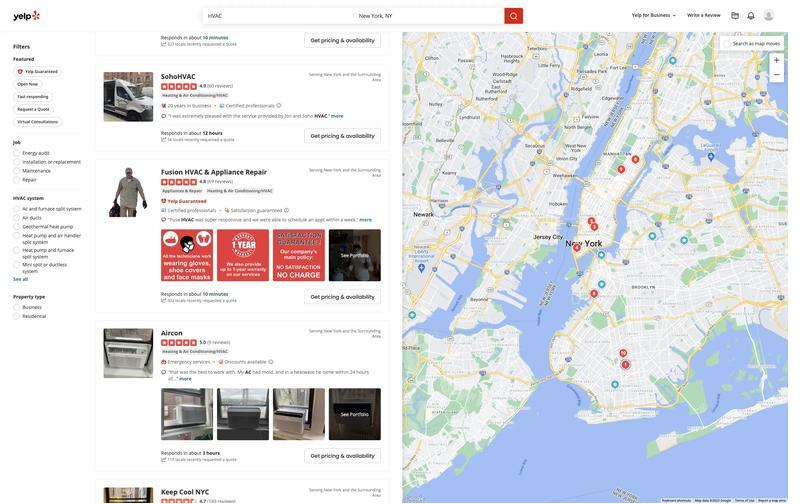 Task type: describe. For each thing, give the bounding box(es) containing it.
responds for 332
[[161, 291, 182, 297]]

0 vertical spatial more
[[331, 113, 343, 119]]

in for 527
[[184, 34, 188, 41]]

installation or replacement
[[22, 159, 81, 165]]

geothermal heat pump
[[22, 224, 73, 230]]

now
[[29, 82, 38, 87]]

4.8 (69 reviews)
[[200, 178, 233, 185]]

527
[[167, 41, 174, 47]]

for
[[643, 12, 649, 18]]

1 vertical spatial 16 certified professionals v2 image
[[161, 208, 166, 213]]

virtual consultations
[[18, 119, 58, 125]]

write a review link
[[685, 9, 723, 21]]

yelp inside button
[[25, 69, 34, 74]]

appliances & repair button
[[161, 188, 203, 194]]

(69
[[207, 178, 214, 185]]

certified professionals for the bottom 16 certified professionals v2 icon
[[168, 207, 216, 214]]

16 satisfactions guaranteed v2 image
[[224, 208, 230, 213]]

hvac right soho
[[314, 113, 327, 119]]

job
[[13, 139, 21, 146]]

appliances & repair link
[[161, 188, 203, 194]]

yelp for business
[[632, 12, 670, 18]]

10 for 527
[[203, 34, 208, 41]]

york for keep cool nyc
[[333, 488, 341, 493]]

locals for 119
[[175, 457, 186, 463]]

satisfaction guaranteed
[[231, 207, 282, 214]]

2 vertical spatial more
[[179, 376, 192, 382]]

heat pump and air handler split system
[[22, 233, 81, 246]]

were
[[260, 217, 271, 223]]

locals for 527
[[175, 41, 186, 47]]

surrounding for keep cool nyc
[[358, 488, 381, 493]]

he
[[316, 369, 321, 376]]

search as map moves
[[733, 40, 780, 46]]

provided
[[258, 113, 277, 119]]

google image
[[404, 495, 426, 504]]

filters
[[13, 43, 30, 50]]

more link for aircon
[[179, 376, 192, 382]]

within inside had mold, and in a heatwave he came within 24 hours of..."
[[335, 369, 349, 376]]

4.8
[[200, 178, 206, 185]]

audit
[[38, 150, 50, 156]]

able
[[272, 217, 281, 223]]

heating & air conditioning/hvac button for aircon
[[161, 349, 229, 355]]

56 locals recently requested a quote
[[167, 137, 234, 143]]

york for sohohvac
[[333, 72, 341, 78]]

4.9 (60 reviews)
[[200, 83, 233, 89]]

surrounding for aircon
[[358, 329, 381, 334]]

pump for handler
[[34, 233, 47, 239]]

brownstone heating & air conditioning image
[[617, 347, 630, 360]]

hours inside had mold, and in a heatwave he came within 24 hours of..."
[[356, 369, 369, 376]]

see portfolio for aircon
[[341, 412, 369, 418]]

see portfolio for fusion hvac & appliance repair
[[341, 252, 369, 259]]

see for aircon
[[341, 412, 349, 418]]

prime air group image
[[619, 358, 632, 372]]

an
[[308, 217, 314, 223]]

emergency
[[168, 359, 192, 365]]

map data ©2023 google
[[695, 499, 731, 503]]

quote for 332 locals recently requested a quote
[[226, 298, 237, 304]]

pricing for 527 locals recently requested a quote
[[321, 37, 339, 44]]

hours for responds in about 12 hours
[[209, 130, 223, 136]]

or inside mini split or ductless system
[[43, 262, 48, 268]]

conditioning/hvac for sohohvac
[[190, 93, 228, 98]]

recently for 119
[[187, 457, 202, 463]]

get pricing & availability button for 332 locals recently requested a quote
[[304, 290, 381, 304]]

0 horizontal spatial to
[[208, 369, 213, 376]]

1 horizontal spatial yelp guaranteed
[[168, 198, 206, 204]]

optimize air image
[[619, 358, 632, 372]]

satisfaction
[[231, 207, 256, 214]]

Near text field
[[359, 12, 499, 20]]

system inside heat pump and furnace split system
[[33, 254, 48, 260]]

responds in about 10 minutes for 527
[[161, 34, 228, 41]]

serving new york and the surrounding area for fusion hvac & appliance repair
[[309, 167, 381, 178]]

119
[[167, 457, 174, 463]]

recently for 332
[[187, 298, 202, 304]]

certified for top 16 certified professionals v2 icon
[[226, 103, 244, 109]]

get pricing & availability for 56 locals recently requested a quote
[[311, 132, 375, 140]]

get for 527 locals recently requested a quote
[[311, 37, 320, 44]]

portfolio for aircon
[[350, 412, 369, 418]]

air
[[57, 233, 63, 239]]

quote for 56 locals recently requested a quote
[[223, 137, 234, 143]]

furnace inside heat pump and furnace split system
[[57, 247, 74, 254]]

ac and furnace split system
[[22, 206, 82, 212]]

surrounding for sohohvac
[[358, 72, 381, 78]]

20
[[168, 103, 173, 109]]

serving new york and the surrounding area for aircon
[[309, 329, 381, 339]]

a inside 'element'
[[701, 12, 704, 18]]

hvac up 4.8
[[185, 168, 203, 177]]

google
[[721, 499, 731, 503]]

get pricing & availability button for 527 locals recently requested a quote
[[304, 33, 381, 48]]

0 horizontal spatial aircon image
[[104, 329, 153, 379]]

the for aircon
[[351, 329, 357, 334]]

type
[[35, 294, 45, 300]]

zoom out image
[[773, 71, 781, 79]]

service
[[242, 113, 257, 119]]

option group containing hvac system
[[11, 195, 82, 283]]

schedule
[[288, 217, 307, 223]]

projects image
[[731, 12, 739, 20]]

"fuse
[[168, 217, 180, 223]]

appliances & repair
[[162, 188, 202, 194]]

requested for 527 locals recently requested a quote
[[203, 41, 221, 47]]

panda hvac image
[[595, 278, 608, 291]]

0 horizontal spatial professionals
[[187, 207, 216, 214]]

see all
[[13, 276, 28, 283]]

fusion hvac & appliance repair link
[[161, 168, 267, 177]]

available
[[247, 359, 266, 365]]

and inside heat pump and furnace split system
[[48, 247, 56, 254]]

none field the near
[[359, 12, 499, 20]]

reviews) for sohohvac
[[215, 83, 233, 89]]

16 trending v2 image for 332
[[161, 298, 166, 303]]

ac
[[22, 206, 28, 212]]

see portfolio link for fusion hvac & appliance repair
[[329, 230, 381, 282]]

1 horizontal spatial fusion hvac & appliance repair image
[[570, 241, 584, 255]]

responds for 119
[[161, 450, 182, 457]]

consultations
[[31, 119, 58, 125]]

0 vertical spatial or
[[48, 159, 52, 165]]

as
[[749, 40, 754, 46]]

of..."
[[168, 376, 178, 382]]

new for fusion hvac & appliance repair
[[324, 167, 332, 173]]

split inside heat pump and air handler split system
[[22, 239, 32, 246]]

system up the handler
[[66, 206, 82, 212]]

16 speech v2 image for aircon
[[161, 370, 166, 376]]

fusion hvac & appliance repair
[[161, 168, 267, 177]]

and inside had mold, and in a heatwave he came within 24 hours of..."
[[275, 369, 284, 376]]

write
[[688, 12, 700, 18]]

1 vertical spatial heating & air conditioning/hvac button
[[206, 188, 274, 194]]

shortcuts
[[677, 499, 691, 503]]

1 vertical spatial heating & air conditioning/hvac link
[[206, 188, 274, 194]]

4.7 star rating image
[[161, 499, 197, 504]]

york for fusion hvac & appliance repair
[[333, 167, 341, 173]]

property type
[[13, 294, 45, 300]]

was for aircon
[[180, 369, 188, 376]]

replacement
[[54, 159, 81, 165]]

with.
[[226, 369, 236, 376]]

4.9
[[200, 83, 206, 89]]

guaranteed inside button
[[35, 69, 58, 74]]

open
[[18, 82, 28, 87]]

extremely
[[182, 113, 204, 119]]

availability for 332 locals recently requested a quote
[[346, 293, 375, 301]]

0 vertical spatial pump
[[60, 224, 73, 230]]

area for aircon
[[372, 334, 381, 339]]

air for heating & air conditioning/hvac link to the middle
[[228, 188, 234, 194]]

request a quote
[[18, 107, 49, 112]]

use
[[749, 499, 755, 503]]

sohohvac image
[[588, 221, 601, 234]]

heating & air conditioning/hvac button for sohohvac
[[161, 92, 229, 99]]

more link for fusion hvac & appliance repair
[[360, 217, 372, 223]]

heat for split
[[22, 233, 33, 239]]

responds in about 10 minutes for 332
[[161, 291, 228, 297]]

heating for aircon
[[162, 349, 178, 355]]

1 vertical spatial yelp guaranteed button
[[168, 198, 206, 204]]

nyc
[[195, 488, 209, 497]]

notifications image
[[747, 12, 755, 20]]

get pricing & availability for 332 locals recently requested a quote
[[311, 293, 375, 301]]

212 hvac image
[[646, 230, 659, 243]]

hvac inside option group
[[13, 195, 26, 202]]

fast-
[[18, 94, 27, 100]]

more link for sohohvac
[[331, 113, 343, 119]]

16 emergency services v2 image
[[161, 360, 166, 365]]

geothermal
[[22, 224, 48, 230]]

1 vertical spatial heating & air conditioning/hvac
[[207, 188, 273, 194]]

usa pro image
[[608, 378, 622, 392]]

heat
[[49, 224, 59, 230]]

mr air nyc image
[[588, 287, 601, 301]]

get pricing & availability for 527 locals recently requested a quote
[[311, 37, 375, 44]]

the for keep cool nyc
[[351, 488, 357, 493]]

yelp for business button
[[629, 9, 680, 21]]

option group containing property type
[[11, 294, 82, 322]]

1 horizontal spatial guaranteed
[[179, 198, 206, 204]]

aircon link
[[161, 329, 183, 338]]

1 vertical spatial conditioning/hvac
[[235, 188, 273, 194]]

locals for 332
[[175, 298, 186, 304]]

request
[[18, 107, 33, 112]]

review
[[705, 12, 721, 18]]

jb cool air image
[[406, 309, 419, 322]]

keyboard shortcuts button
[[662, 499, 691, 504]]

system up ac
[[27, 195, 44, 202]]

1 horizontal spatial to
[[282, 217, 287, 223]]

system inside heat pump and air handler split system
[[33, 239, 48, 246]]

5.0 (9 reviews)
[[200, 339, 230, 346]]

sohohvac
[[161, 72, 195, 81]]

air inside option group
[[22, 215, 28, 221]]

certified professionals for top 16 certified professionals v2 icon
[[226, 103, 274, 109]]

about for 527
[[189, 34, 201, 41]]

sohohvac link
[[161, 72, 195, 81]]

2 horizontal spatial repair
[[245, 168, 267, 177]]

serving for sohohvac
[[309, 72, 323, 78]]

serving for aircon
[[309, 329, 323, 334]]

5.0
[[200, 339, 206, 346]]

installation
[[22, 159, 46, 165]]

option group containing job
[[11, 139, 82, 185]]

and inside heat pump and air handler split system
[[48, 233, 56, 239]]

years
[[174, 103, 186, 109]]

hvac system
[[13, 195, 44, 202]]

0 vertical spatial furnace
[[38, 206, 55, 212]]

16 speech v2 image
[[161, 218, 166, 223]]

requested for 332 locals recently requested a quote
[[203, 298, 221, 304]]

16 yelp guaranteed v2 image
[[18, 69, 23, 75]]

"ihar
[[168, 369, 179, 376]]

heatwave
[[294, 369, 315, 376]]

yelp inside "button"
[[632, 12, 642, 18]]

soho
[[302, 113, 313, 119]]

responds for 56
[[161, 130, 182, 136]]

new for sohohvac
[[324, 72, 332, 78]]

in right the years
[[187, 103, 191, 109]]

5 star rating image
[[161, 340, 197, 347]]



Task type: locate. For each thing, give the bounding box(es) containing it.
2 availability from the top
[[346, 132, 375, 140]]

10 up 332 locals recently requested a quote
[[203, 291, 208, 297]]

air up emergency services
[[183, 349, 189, 355]]

4 get from the top
[[311, 453, 320, 460]]

1 york from the top
[[333, 72, 341, 78]]

2 vertical spatial conditioning/hvac
[[190, 349, 228, 355]]

2 16 trending v2 image from the top
[[161, 137, 166, 142]]

serving for keep cool nyc
[[309, 488, 323, 493]]

the
[[351, 72, 357, 78], [233, 113, 240, 119], [351, 167, 357, 173], [351, 329, 357, 334], [189, 369, 197, 376], [351, 488, 357, 493]]

10
[[203, 34, 208, 41], [203, 291, 208, 297]]

york
[[333, 72, 341, 78], [333, 167, 341, 173], [333, 329, 341, 334], [333, 488, 341, 493]]

16 certified professionals v2 image up 16 speech v2 icon on the left of the page
[[161, 208, 166, 213]]

conditioning/hvac for aircon
[[190, 349, 228, 355]]

2 vertical spatial more link
[[179, 376, 192, 382]]

1 vertical spatial see portfolio
[[341, 412, 369, 418]]

responds
[[161, 34, 182, 41], [161, 130, 182, 136], [161, 291, 182, 297], [161, 450, 182, 457]]

heat down geothermal at left
[[22, 233, 33, 239]]

16 trending v2 image left 527 on the top left of the page
[[161, 42, 166, 47]]

1 16 speech v2 image from the top
[[161, 114, 166, 119]]

availability for 119 locals recently requested a quote
[[346, 453, 375, 460]]

area
[[372, 77, 381, 83], [372, 173, 381, 178], [372, 334, 381, 339], [372, 493, 381, 499]]

"i
[[168, 113, 171, 119]]

air for heating & air conditioning/hvac link related to sohohvac
[[183, 93, 189, 98]]

recently for 56
[[184, 137, 199, 143]]

1 vertical spatial option group
[[11, 195, 82, 283]]

3 pricing from the top
[[321, 293, 339, 301]]

in left heatwave
[[285, 369, 289, 376]]

hours for responds in about 3 hours
[[206, 450, 220, 457]]

1 vertical spatial more link
[[360, 217, 372, 223]]

heating & air conditioning/hvac up 20 years in business
[[162, 93, 228, 98]]

1 vertical spatial minutes
[[209, 291, 228, 297]]

16 speech v2 image
[[161, 114, 166, 119], [161, 370, 166, 376]]

4 new from the top
[[324, 488, 332, 493]]

of
[[745, 499, 748, 503]]

0 vertical spatial was
[[173, 113, 181, 119]]

1 vertical spatial aircon image
[[104, 329, 153, 379]]

16 speech v2 image left '"i'
[[161, 114, 166, 119]]

get pricing & availability button for 56 locals recently requested a quote
[[304, 129, 381, 143]]

1 vertical spatial 16 speech v2 image
[[161, 370, 166, 376]]

responding
[[27, 94, 48, 100]]

pump for split
[[34, 247, 47, 254]]

2 see portfolio from the top
[[341, 412, 369, 418]]

1 10 from the top
[[203, 34, 208, 41]]

332 locals recently requested a quote
[[167, 298, 237, 304]]

None search field
[[203, 8, 524, 24]]

1 get pricing & availability from the top
[[311, 37, 375, 44]]

2 york from the top
[[333, 167, 341, 173]]

air for heating & air conditioning/hvac link corresponding to aircon
[[183, 349, 189, 355]]

heat
[[22, 233, 33, 239], [22, 247, 33, 254]]

cool
[[179, 488, 194, 497]]

map for moves
[[755, 40, 765, 46]]

1 horizontal spatial furnace
[[57, 247, 74, 254]]

split inside heat pump and furnace split system
[[22, 254, 32, 260]]

4 surrounding from the top
[[358, 488, 381, 493]]

0 horizontal spatial more
[[179, 376, 192, 382]]

locals right 527 on the top left of the page
[[175, 41, 186, 47]]

3 surrounding from the top
[[358, 329, 381, 334]]

4 serving from the top
[[309, 488, 323, 493]]

1 horizontal spatial certified
[[226, 103, 244, 109]]

new for keep cool nyc
[[324, 488, 332, 493]]

certified up '"fuse'
[[168, 207, 186, 214]]

2 responds from the top
[[161, 130, 182, 136]]

0 vertical spatial option group
[[11, 139, 82, 185]]

(60
[[207, 83, 214, 89]]

map
[[755, 40, 765, 46], [772, 499, 778, 503]]

emergency services
[[168, 359, 210, 365]]

0 horizontal spatial furnace
[[38, 206, 55, 212]]

20 years in business
[[168, 103, 211, 109]]

heating & air conditioning/hvac link up satisfaction
[[206, 188, 274, 194]]

fusion hvac & appliance repair image
[[104, 168, 153, 217], [570, 241, 584, 255]]

reviews) down "appliance" at the top of page
[[215, 178, 233, 185]]

1 surrounding from the top
[[358, 72, 381, 78]]

1 vertical spatial responds in about 10 minutes
[[161, 291, 228, 297]]

certified professionals up service
[[226, 103, 274, 109]]

2 portfolio from the top
[[350, 412, 369, 418]]

1 portfolio from the top
[[350, 252, 369, 259]]

16 years in business v2 image
[[161, 103, 166, 108]]

2 vertical spatial heating & air conditioning/hvac button
[[161, 349, 229, 355]]

"i was extremely pleased with the service provided by jon and soho hvac ." more
[[168, 113, 343, 119]]

minutes up 332 locals recently requested a quote
[[209, 291, 228, 297]]

mini split or ductless system
[[22, 262, 67, 275]]

16 trending v2 image for 56
[[161, 137, 166, 142]]

2 area from the top
[[372, 173, 381, 178]]

0 horizontal spatial business
[[22, 305, 42, 311]]

search
[[733, 40, 748, 46]]

0 horizontal spatial fusion hvac & appliance repair image
[[104, 168, 153, 217]]

ac
[[245, 369, 251, 376]]

0 horizontal spatial yelp guaranteed
[[25, 69, 58, 74]]

certified professionals up '"fuse'
[[168, 207, 216, 214]]

responds in about 3 hours
[[161, 450, 220, 457]]

10 up 527 locals recently requested a quote
[[203, 34, 208, 41]]

a
[[701, 12, 704, 18], [223, 41, 225, 47], [34, 107, 36, 112], [220, 137, 222, 143], [341, 217, 343, 223], [223, 298, 225, 304], [290, 369, 293, 376], [223, 457, 225, 463], [769, 499, 771, 503]]

locals right the 332
[[175, 298, 186, 304]]

1 get pricing & availability button from the top
[[304, 33, 381, 48]]

serving new york and the surrounding area for sohohvac
[[309, 72, 381, 83]]

about for 332
[[189, 291, 201, 297]]

certified professionals
[[226, 103, 274, 109], [168, 207, 216, 214]]

recently right the 332
[[187, 298, 202, 304]]

featured group
[[12, 56, 82, 129]]

3 serving from the top
[[309, 329, 323, 334]]

0 vertical spatial more link
[[331, 113, 343, 119]]

1 horizontal spatial certified professionals
[[226, 103, 274, 109]]

moves
[[766, 40, 780, 46]]

split up heat
[[56, 206, 65, 212]]

split inside mini split or ductless system
[[33, 262, 42, 268]]

2 get from the top
[[311, 132, 320, 140]]

yelp guaranteed inside button
[[25, 69, 58, 74]]

koka-tech hvac image
[[678, 234, 691, 247]]

Find text field
[[208, 12, 348, 20]]

airnizer image
[[595, 249, 608, 262], [595, 249, 608, 262]]

area for keep cool nyc
[[372, 493, 381, 499]]

0 vertical spatial heating
[[162, 93, 178, 98]]

terms of use
[[735, 499, 755, 503]]

heating for sohohvac
[[162, 93, 178, 98]]

heating & air conditioning/hvac link up 20 years in business
[[161, 92, 229, 99]]

16 trending v2 image
[[161, 42, 166, 47], [161, 137, 166, 142], [161, 298, 166, 303]]

professionals up "i was extremely pleased with the service provided by jon and soho hvac ." more
[[246, 103, 274, 109]]

see all button
[[13, 276, 28, 283]]

responds up 119
[[161, 450, 182, 457]]

1 vertical spatial more
[[360, 217, 372, 223]]

in for 56
[[184, 130, 188, 136]]

map for error
[[772, 499, 778, 503]]

4.9 star rating image
[[161, 83, 197, 90]]

get for 56 locals recently requested a quote
[[311, 132, 320, 140]]

responds up 527 on the top left of the page
[[161, 34, 182, 41]]

1 vertical spatial reviews)
[[215, 178, 233, 185]]

appliance
[[211, 168, 244, 177]]

about left 3
[[189, 450, 201, 457]]

2 horizontal spatial more
[[360, 217, 372, 223]]

3 responds from the top
[[161, 291, 182, 297]]

2 horizontal spatial yelp
[[632, 12, 642, 18]]

heating & air conditioning/hvac
[[162, 93, 228, 98], [207, 188, 273, 194], [162, 349, 228, 355]]

new for aircon
[[324, 329, 332, 334]]

guaranteed up now
[[35, 69, 58, 74]]

1 vertical spatial within
[[335, 369, 349, 376]]

0 vertical spatial yelp guaranteed
[[25, 69, 58, 74]]

yelp
[[632, 12, 642, 18], [25, 69, 34, 74], [168, 198, 178, 204]]

2 responds in about 10 minutes from the top
[[161, 291, 228, 297]]

56
[[167, 137, 172, 143]]

responds in about 10 minutes up 332 locals recently requested a quote
[[161, 291, 228, 297]]

1 vertical spatial certified professionals
[[168, 207, 216, 214]]

minutes for 527 locals recently requested a quote
[[209, 34, 228, 41]]

info icon image
[[276, 103, 282, 108], [276, 103, 282, 108], [284, 208, 289, 213], [284, 208, 289, 213], [268, 359, 274, 365], [268, 359, 274, 365]]

16 certified professionals v2 image up with at top left
[[219, 103, 225, 108]]

a inside button
[[34, 107, 36, 112]]

air ducts
[[22, 215, 41, 221]]

in up 119 locals recently requested a quote
[[184, 450, 188, 457]]

portfolio for fusion hvac & appliance repair
[[350, 252, 369, 259]]

1 get from the top
[[311, 37, 320, 44]]

none field find
[[208, 12, 348, 20]]

air
[[183, 93, 189, 98], [228, 188, 234, 194], [22, 215, 28, 221], [183, 349, 189, 355]]

3 get from the top
[[311, 293, 320, 301]]

serving for fusion hvac & appliance repair
[[309, 167, 323, 173]]

16 chevron down v2 image
[[672, 13, 677, 18]]

repair
[[245, 168, 267, 177], [22, 177, 36, 183], [189, 188, 202, 194]]

4 availability from the top
[[346, 453, 375, 460]]

maintenance
[[22, 168, 51, 174]]

1 vertical spatial heating
[[207, 188, 223, 194]]

1 horizontal spatial professionals
[[246, 103, 274, 109]]

repair inside appliances & repair button
[[189, 188, 202, 194]]

guaranteed down appliances & repair button
[[179, 198, 206, 204]]

1 vertical spatial pump
[[34, 233, 47, 239]]

yelp guaranteed button down appliances & repair button
[[168, 198, 206, 204]]

1 availability from the top
[[346, 37, 375, 44]]

heating down 4.8 (69 reviews)
[[207, 188, 223, 194]]

0 vertical spatial business
[[651, 12, 670, 18]]

2 surrounding from the top
[[358, 167, 381, 173]]

was
[[173, 113, 181, 119], [195, 217, 204, 223], [180, 369, 188, 376]]

1 16 trending v2 image from the top
[[161, 42, 166, 47]]

pricing for 332 locals recently requested a quote
[[321, 293, 339, 301]]

see
[[341, 252, 349, 259], [13, 276, 21, 283], [341, 412, 349, 418]]

heating & air conditioning/hvac button up satisfaction
[[206, 188, 274, 194]]

heating & air conditioning/hvac link for aircon
[[161, 349, 229, 355]]

heating & air conditioning/hvac for sohohvac
[[162, 93, 228, 98]]

optimize air image
[[619, 358, 632, 372]]

"ihar was the best to work with. my ac
[[168, 369, 251, 376]]

was right '"i'
[[173, 113, 181, 119]]

business
[[651, 12, 670, 18], [22, 305, 42, 311]]

2 heat from the top
[[22, 247, 33, 254]]

2 horizontal spatial more link
[[360, 217, 372, 223]]

0 horizontal spatial yelp guaranteed button
[[13, 67, 62, 77]]

heating & air conditioning/hvac up emergency services
[[162, 349, 228, 355]]

pricing for 119 locals recently requested a quote
[[321, 453, 339, 460]]

0 horizontal spatial repair
[[22, 177, 36, 183]]

1 heat from the top
[[22, 233, 33, 239]]

yelp down appliances
[[168, 198, 178, 204]]

2 16 speech v2 image from the top
[[161, 370, 166, 376]]

prime air group image
[[619, 358, 632, 372]]

repair right "appliance" at the top of page
[[245, 168, 267, 177]]

a inside had mold, and in a heatwave he came within 24 hours of..."
[[290, 369, 293, 376]]

hours right 24
[[356, 369, 369, 376]]

fast-responding button
[[13, 92, 53, 102]]

quote for 527 locals recently requested a quote
[[226, 41, 237, 47]]

see portfolio link for aircon
[[329, 389, 381, 441]]

locals for 56
[[173, 137, 183, 143]]

heating & air conditioning/hvac link up emergency services
[[161, 349, 229, 355]]

was left super at the left top of page
[[195, 217, 204, 223]]

1 horizontal spatial more
[[331, 113, 343, 119]]

12
[[203, 130, 208, 136]]

0 vertical spatial aircon image
[[585, 215, 598, 228]]

heating & air conditioning/hvac link for sohohvac
[[161, 92, 229, 99]]

or
[[48, 159, 52, 165], [43, 262, 48, 268]]

3
[[203, 450, 205, 457]]

0 vertical spatial within
[[326, 217, 339, 223]]

mold,
[[262, 369, 274, 376]]

fusion
[[161, 168, 183, 177]]

1 area from the top
[[372, 77, 381, 83]]

repair down 4.8
[[189, 188, 202, 194]]

in up 56 locals recently requested a quote
[[184, 130, 188, 136]]

responds in about 12 hours
[[161, 130, 223, 136]]

data
[[702, 499, 709, 503]]

heat inside heat pump and furnace split system
[[22, 247, 33, 254]]

2 10 from the top
[[203, 291, 208, 297]]

1 vertical spatial business
[[22, 305, 42, 311]]

1 vertical spatial yelp guaranteed
[[168, 198, 206, 204]]

christina o. image
[[763, 9, 775, 21]]

1 responds from the top
[[161, 34, 182, 41]]

more right ."
[[331, 113, 343, 119]]

0 horizontal spatial certified
[[168, 207, 186, 214]]

map right as
[[755, 40, 765, 46]]

keep cool nyc image
[[629, 153, 642, 166]]

report a map error link
[[759, 499, 786, 503]]

certified up with at top left
[[226, 103, 244, 109]]

business inside "button"
[[651, 12, 670, 18]]

professionals up super at the left top of page
[[187, 207, 216, 214]]

2 get pricing & availability from the top
[[311, 132, 375, 140]]

16 discount available v2 image
[[218, 360, 223, 365]]

heat inside heat pump and air handler split system
[[22, 233, 33, 239]]

reviews) for aircon
[[212, 339, 230, 346]]

air down ac
[[22, 215, 28, 221]]

locals right 56
[[173, 137, 183, 143]]

sohohvac image
[[104, 72, 153, 122]]

hours right 3
[[206, 450, 220, 457]]

0 horizontal spatial map
[[755, 40, 765, 46]]

minutes up 527 locals recently requested a quote
[[209, 34, 228, 41]]

4 area from the top
[[372, 493, 381, 499]]

split down geothermal at left
[[22, 239, 32, 246]]

1 see portfolio link from the top
[[329, 230, 381, 282]]

16 certified professionals v2 image
[[219, 103, 225, 108], [161, 208, 166, 213]]

0 vertical spatial responds in about 10 minutes
[[161, 34, 228, 41]]

iconyelpguaranteedbadgesmall image
[[161, 199, 166, 204], [161, 199, 166, 204]]

0 horizontal spatial 16 certified professionals v2 image
[[161, 208, 166, 213]]

reviews) right (9
[[212, 339, 230, 346]]

yelp guaranteed down appliances & repair button
[[168, 198, 206, 204]]

business left 16 chevron down v2 icon
[[651, 12, 670, 18]]

3 area from the top
[[372, 334, 381, 339]]

1 none field from the left
[[208, 12, 348, 20]]

more right the week."
[[360, 217, 372, 223]]

16 speech v2 image left "ihar
[[161, 370, 166, 376]]

all
[[22, 276, 28, 283]]

air up 20 years in business
[[183, 93, 189, 98]]

minutes for 332 locals recently requested a quote
[[209, 291, 228, 297]]

&
[[341, 37, 345, 44], [179, 93, 182, 98], [341, 132, 345, 140], [204, 168, 209, 177], [185, 188, 188, 194], [224, 188, 227, 194], [341, 293, 345, 301], [179, 349, 182, 355], [341, 453, 345, 460]]

0 vertical spatial map
[[755, 40, 765, 46]]

see portfolio link
[[329, 230, 381, 282], [329, 389, 381, 441]]

availability for 56 locals recently requested a quote
[[346, 132, 375, 140]]

4 york from the top
[[333, 488, 341, 493]]

more link right of..."
[[179, 376, 192, 382]]

1 option group from the top
[[11, 139, 82, 185]]

yelp guaranteed up now
[[25, 69, 58, 74]]

serving new york and the surrounding area for keep cool nyc
[[309, 488, 381, 499]]

mr air nyc image
[[588, 287, 601, 301]]

get pricing & availability
[[311, 37, 375, 44], [311, 132, 375, 140], [311, 293, 375, 301], [311, 453, 375, 460]]

aja homes image
[[666, 54, 680, 67]]

0 vertical spatial heating & air conditioning/hvac
[[162, 93, 228, 98]]

my
[[237, 369, 244, 376]]

3 availability from the top
[[346, 293, 375, 301]]

group
[[770, 53, 784, 82]]

area for fusion hvac & appliance repair
[[372, 173, 381, 178]]

1 vertical spatial see
[[13, 276, 21, 283]]

pump down heat pump and air handler split system
[[34, 247, 47, 254]]

1 vertical spatial professionals
[[187, 207, 216, 214]]

heating up 16 emergency services v2 image
[[162, 349, 178, 355]]

1 horizontal spatial map
[[772, 499, 778, 503]]

None field
[[208, 12, 348, 20], [359, 12, 499, 20]]

heat for system
[[22, 247, 33, 254]]

2 vertical spatial see
[[341, 412, 349, 418]]

0 vertical spatial 16 certified professionals v2 image
[[219, 103, 225, 108]]

reviews) for fusion hvac & appliance repair
[[215, 178, 233, 185]]

1 vertical spatial certified
[[168, 207, 186, 214]]

get pricing & availability for 119 locals recently requested a quote
[[311, 453, 375, 460]]

quote
[[38, 107, 49, 112]]

24
[[350, 369, 355, 376]]

yelp right 16 yelp guaranteed v2 image
[[25, 69, 34, 74]]

3 new from the top
[[324, 329, 332, 334]]

1 horizontal spatial more link
[[331, 113, 343, 119]]

zoom in image
[[773, 56, 781, 64]]

0 vertical spatial 10
[[203, 34, 208, 41]]

recently down responds in about 12 hours
[[184, 137, 199, 143]]

in for 332
[[184, 291, 188, 297]]

about for 56
[[189, 130, 201, 136]]

search image
[[510, 12, 518, 20]]

york for aircon
[[333, 329, 341, 334]]

about for 119
[[189, 450, 201, 457]]

system down mini
[[22, 268, 38, 275]]

0 vertical spatial yelp
[[632, 12, 642, 18]]

get for 332 locals recently requested a quote
[[311, 293, 320, 301]]

2 vertical spatial heating & air conditioning/hvac
[[162, 349, 228, 355]]

0 horizontal spatial more link
[[179, 376, 192, 382]]

1 see portfolio from the top
[[341, 252, 369, 259]]

in for 119
[[184, 450, 188, 457]]

hvac up ac
[[13, 195, 26, 202]]

conditioning/hvac
[[190, 93, 228, 98], [235, 188, 273, 194], [190, 349, 228, 355]]

more right of..."
[[179, 376, 192, 382]]

pump inside heat pump and furnace split system
[[34, 247, 47, 254]]

in up 332 locals recently requested a quote
[[184, 291, 188, 297]]

aircon image
[[585, 215, 598, 228], [104, 329, 153, 379]]

surrounding for fusion hvac & appliance repair
[[358, 167, 381, 173]]

1 new from the top
[[324, 72, 332, 78]]

3 16 trending v2 image from the top
[[161, 298, 166, 303]]

recently right 527 on the top left of the page
[[187, 41, 202, 47]]

terms
[[735, 499, 744, 503]]

2 none field from the left
[[359, 12, 499, 20]]

4 responds from the top
[[161, 450, 182, 457]]

2 get pricing & availability button from the top
[[304, 129, 381, 143]]

0 vertical spatial certified
[[226, 103, 244, 109]]

0 horizontal spatial certified professionals
[[168, 207, 216, 214]]

keyboard shortcuts
[[662, 499, 691, 503]]

2 see portfolio link from the top
[[329, 389, 381, 441]]

services
[[193, 359, 210, 365]]

pump inside heat pump and air handler split system
[[34, 233, 47, 239]]

more link right ."
[[331, 113, 343, 119]]

appt
[[315, 217, 325, 223]]

appliances
[[162, 188, 184, 194]]

pump down geothermal at left
[[34, 233, 47, 239]]

0 vertical spatial certified professionals
[[226, 103, 274, 109]]

1 vertical spatial hours
[[356, 369, 369, 376]]

2 vertical spatial yelp
[[168, 198, 178, 204]]

area for sohohvac
[[372, 77, 381, 83]]

get for 119 locals recently requested a quote
[[311, 453, 320, 460]]

"fuse hvac was super responsive and we were able to schedule an appt within a week." more
[[168, 217, 372, 223]]

air down 4.8 (69 reviews)
[[228, 188, 234, 194]]

16 speech v2 image for sohohvac
[[161, 114, 166, 119]]

business
[[192, 103, 211, 109]]

4 about from the top
[[189, 450, 201, 457]]

10 for 332
[[203, 291, 208, 297]]

repair inside option group
[[22, 177, 36, 183]]

pump
[[60, 224, 73, 230], [34, 233, 47, 239], [34, 247, 47, 254]]

0 vertical spatial minutes
[[209, 34, 228, 41]]

requested for 119 locals recently requested a quote
[[203, 457, 221, 463]]

3 get pricing & availability from the top
[[311, 293, 375, 301]]

yelp guaranteed button up now
[[13, 67, 62, 77]]

certified for the bottom 16 certified professionals v2 icon
[[168, 207, 186, 214]]

1 horizontal spatial yelp
[[168, 198, 178, 204]]

discounts available
[[225, 359, 266, 365]]

0 vertical spatial to
[[282, 217, 287, 223]]

2 pricing from the top
[[321, 132, 339, 140]]

responds in about 10 minutes up 527 locals recently requested a quote
[[161, 34, 228, 41]]

pricing for 56 locals recently requested a quote
[[321, 132, 339, 140]]

0 vertical spatial portfolio
[[350, 252, 369, 259]]

dubo hvac image
[[619, 358, 632, 372]]

system up heat pump and furnace split system
[[33, 239, 48, 246]]

16 trending v2 image left the 332
[[161, 298, 166, 303]]

2 option group from the top
[[11, 195, 82, 283]]

option group
[[11, 139, 82, 185], [11, 195, 82, 283], [11, 294, 82, 322]]

2 serving new york and the surrounding area from the top
[[309, 167, 381, 178]]

pump up the handler
[[60, 224, 73, 230]]

keyboard
[[662, 499, 676, 503]]

3 york from the top
[[333, 329, 341, 334]]

reviews)
[[215, 83, 233, 89], [215, 178, 233, 185], [212, 339, 230, 346]]

by
[[278, 113, 284, 119]]

conditioning/hvac up satisfaction guaranteed
[[235, 188, 273, 194]]

quote for 119 locals recently requested a quote
[[226, 457, 237, 463]]

4 get pricing & availability button from the top
[[304, 449, 381, 464]]

the for sohohvac
[[351, 72, 357, 78]]

1 vertical spatial yelp
[[25, 69, 34, 74]]

was for sohohvac
[[173, 113, 181, 119]]

2 vertical spatial reviews)
[[212, 339, 230, 346]]

1 responds in about 10 minutes from the top
[[161, 34, 228, 41]]

business up residential
[[22, 305, 42, 311]]

3 serving new york and the surrounding area from the top
[[309, 329, 381, 339]]

0 vertical spatial 16 trending v2 image
[[161, 42, 166, 47]]

2 about from the top
[[189, 130, 201, 136]]

& inside button
[[185, 188, 188, 194]]

16 trending v2 image for 527
[[161, 42, 166, 47]]

keep
[[161, 488, 178, 497]]

or down audit
[[48, 159, 52, 165]]

1 horizontal spatial 16 certified professionals v2 image
[[219, 103, 225, 108]]

map left error
[[772, 499, 778, 503]]

1 vertical spatial fusion hvac & appliance repair image
[[570, 241, 584, 255]]

virtual consultations button
[[13, 117, 62, 127]]

0 vertical spatial heat
[[22, 233, 33, 239]]

1 vertical spatial to
[[208, 369, 213, 376]]

0 vertical spatial professionals
[[246, 103, 274, 109]]

1 serving from the top
[[309, 72, 323, 78]]

hvac right '"fuse'
[[181, 217, 194, 223]]

16 trending v2 image
[[161, 457, 166, 463]]

locals right 119
[[175, 457, 186, 463]]

heating & air conditioning/hvac up satisfaction
[[207, 188, 273, 194]]

0 horizontal spatial guaranteed
[[35, 69, 58, 74]]

within right appt
[[326, 217, 339, 223]]

j&m new york image
[[615, 163, 628, 176], [615, 163, 628, 176]]

heating
[[162, 93, 178, 98], [207, 188, 223, 194], [162, 349, 178, 355]]

or down heat pump and furnace split system
[[43, 262, 48, 268]]

about up 56 locals recently requested a quote
[[189, 130, 201, 136]]

recently down the responds in about 3 hours
[[187, 457, 202, 463]]

1 minutes from the top
[[209, 34, 228, 41]]

heating & air conditioning/hvac link
[[161, 92, 229, 99], [206, 188, 274, 194], [161, 349, 229, 355]]

guaranteed
[[257, 207, 282, 214]]

1 horizontal spatial aircon image
[[585, 215, 598, 228]]

availability for 527 locals recently requested a quote
[[346, 37, 375, 44]]

4.8 star rating image
[[161, 179, 197, 185]]

more link right the week."
[[360, 217, 372, 223]]

1 vertical spatial portfolio
[[350, 412, 369, 418]]

2 new from the top
[[324, 167, 332, 173]]

residential
[[22, 313, 46, 320]]

0 vertical spatial see portfolio
[[341, 252, 369, 259]]

0 vertical spatial yelp guaranteed button
[[13, 67, 62, 77]]

map region
[[332, 0, 788, 504]]

split right mini
[[33, 262, 42, 268]]

work
[[214, 369, 225, 376]]

1 about from the top
[[189, 34, 201, 41]]

in inside had mold, and in a heatwave he came within 24 hours of..."
[[285, 369, 289, 376]]

0 vertical spatial hours
[[209, 130, 223, 136]]

1 vertical spatial see portfolio link
[[329, 389, 381, 441]]

within left 24
[[335, 369, 349, 376]]

16 trending v2 image left 56
[[161, 137, 166, 142]]

3 option group from the top
[[11, 294, 82, 322]]

0 vertical spatial see
[[341, 252, 349, 259]]

4 serving new york and the surrounding area from the top
[[309, 488, 381, 499]]

4 get pricing & availability from the top
[[311, 453, 375, 460]]

heat up mini
[[22, 247, 33, 254]]

with
[[223, 113, 232, 119]]

4 pricing from the top
[[321, 453, 339, 460]]

0 horizontal spatial yelp
[[25, 69, 34, 74]]

property
[[13, 294, 34, 300]]

user actions element
[[627, 8, 784, 49]]

conditioning/hvac down (9
[[190, 349, 228, 355]]

2 minutes from the top
[[209, 291, 228, 297]]

and
[[342, 72, 350, 78], [293, 113, 301, 119], [342, 167, 350, 173], [29, 206, 37, 212], [243, 217, 251, 223], [48, 233, 56, 239], [48, 247, 56, 254], [342, 329, 350, 334], [275, 369, 284, 376], [342, 488, 350, 493]]

reviews) right '(60'
[[215, 83, 233, 89]]

1 horizontal spatial none field
[[359, 12, 499, 20]]

split up mini
[[22, 254, 32, 260]]

3 about from the top
[[189, 291, 201, 297]]

system inside mini split or ductless system
[[22, 268, 38, 275]]

recently
[[187, 41, 202, 47], [184, 137, 199, 143], [187, 298, 202, 304], [187, 457, 202, 463]]

business inside option group
[[22, 305, 42, 311]]

3 get pricing & availability button from the top
[[304, 290, 381, 304]]

heating up 20
[[162, 93, 178, 98]]

1 serving new york and the surrounding area from the top
[[309, 72, 381, 83]]

heating & air conditioning/hvac for aircon
[[162, 349, 228, 355]]

responsive
[[218, 217, 242, 223]]

1 vertical spatial heat
[[22, 247, 33, 254]]

2 vertical spatial heating
[[162, 349, 178, 355]]

2 serving from the top
[[309, 167, 323, 173]]

yelp left for
[[632, 12, 642, 18]]

1 pricing from the top
[[321, 37, 339, 44]]

1 vertical spatial was
[[195, 217, 204, 223]]

the for fusion hvac & appliance repair
[[351, 167, 357, 173]]

heat pump and furnace split system
[[22, 247, 74, 260]]

0 vertical spatial see portfolio link
[[329, 230, 381, 282]]



Task type: vqa. For each thing, say whether or not it's contained in the screenshot.
2nd Good from the bottom of the page
no



